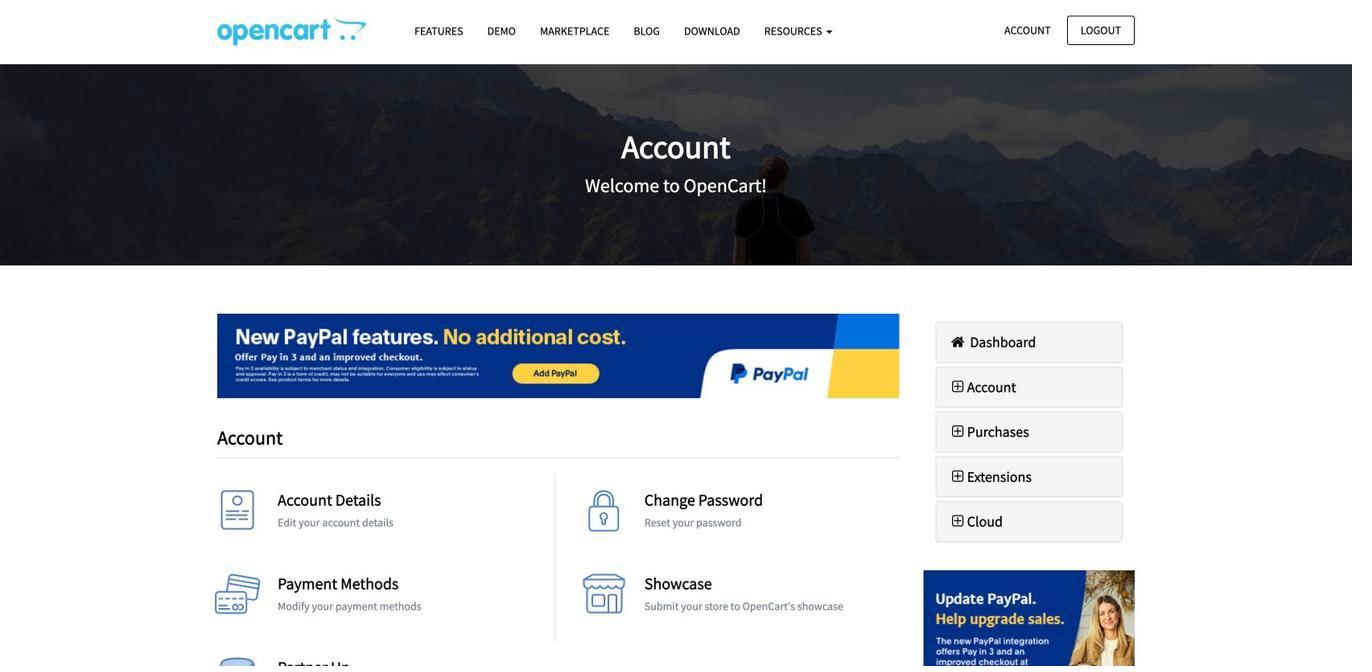 Task type: locate. For each thing, give the bounding box(es) containing it.
1 horizontal spatial paypal image
[[924, 571, 1135, 667]]

0 vertical spatial plus square o image
[[949, 380, 968, 394]]

2 vertical spatial plus square o image
[[949, 515, 968, 529]]

0 vertical spatial paypal image
[[217, 314, 900, 399]]

home image
[[949, 335, 968, 349]]

plus square o image up plus square o image
[[949, 425, 968, 439]]

1 plus square o image from the top
[[949, 380, 968, 394]]

plus square o image down home image
[[949, 380, 968, 394]]

1 vertical spatial paypal image
[[924, 571, 1135, 667]]

plus square o image down plus square o image
[[949, 515, 968, 529]]

change password image
[[580, 491, 629, 539]]

1 vertical spatial plus square o image
[[949, 425, 968, 439]]

account image
[[213, 491, 262, 539]]

paypal image
[[217, 314, 900, 399], [924, 571, 1135, 667]]

0 horizontal spatial paypal image
[[217, 314, 900, 399]]

plus square o image
[[949, 380, 968, 394], [949, 425, 968, 439], [949, 515, 968, 529]]



Task type: vqa. For each thing, say whether or not it's contained in the screenshot.
Account Edit IMAGE
no



Task type: describe. For each thing, give the bounding box(es) containing it.
opencart - your account image
[[217, 17, 366, 46]]

plus square o image
[[949, 470, 968, 484]]

3 plus square o image from the top
[[949, 515, 968, 529]]

payment methods image
[[213, 575, 262, 623]]

showcase image
[[580, 575, 629, 623]]

2 plus square o image from the top
[[949, 425, 968, 439]]

apply to become a partner image
[[213, 658, 262, 667]]



